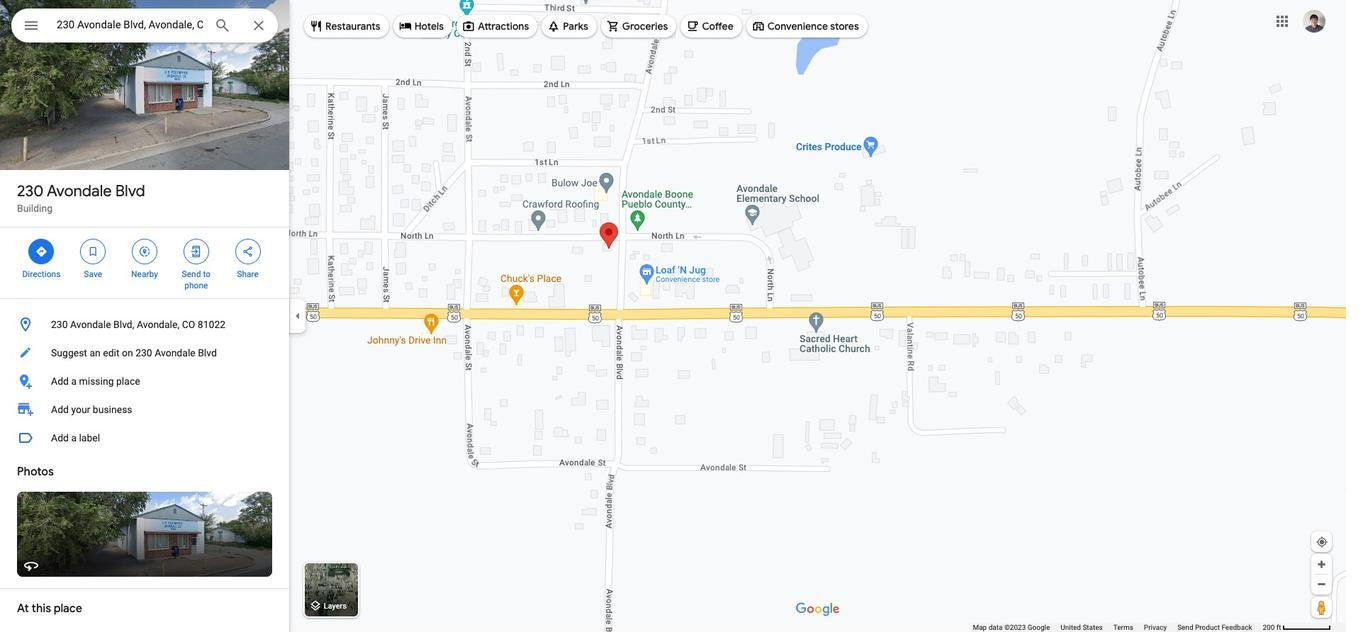 Task type: describe. For each thing, give the bounding box(es) containing it.

[[87, 244, 99, 260]]

to
[[203, 269, 211, 279]]

restaurants
[[325, 20, 381, 33]]

co
[[182, 319, 195, 330]]

edit
[[103, 347, 119, 359]]

place inside button
[[116, 376, 140, 387]]

photos
[[17, 465, 54, 479]]

send to phone
[[182, 269, 211, 291]]

collapse side panel image
[[290, 308, 306, 324]]

81022
[[198, 319, 226, 330]]

convenience
[[768, 20, 828, 33]]

hotels
[[415, 20, 444, 33]]

1 vertical spatial place
[[54, 602, 82, 616]]

230 avondale blvd, avondale, co 81022 button
[[0, 311, 289, 339]]

send product feedback button
[[1178, 623, 1253, 633]]

send for send to phone
[[182, 269, 201, 279]]

your
[[71, 404, 90, 416]]

coffee
[[702, 20, 734, 33]]

states
[[1083, 624, 1103, 632]]

230 avondale blvd building
[[17, 182, 145, 214]]

attractions button
[[457, 9, 538, 43]]


[[138, 244, 151, 260]]

230 for blvd
[[17, 182, 44, 201]]

map
[[973, 624, 987, 632]]

avondale for blvd,
[[70, 319, 111, 330]]

feedback
[[1222, 624, 1253, 632]]

230 Avondale Blvd, Avondale, CO 81022 field
[[11, 9, 278, 43]]

add for add a label
[[51, 433, 69, 444]]

united states button
[[1061, 623, 1103, 633]]

add a label
[[51, 433, 100, 444]]

privacy
[[1144, 624, 1167, 632]]

stores
[[831, 20, 859, 33]]

building
[[17, 203, 53, 214]]

parks
[[563, 20, 588, 33]]


[[35, 244, 48, 260]]

add for add your business
[[51, 404, 69, 416]]

united
[[1061, 624, 1081, 632]]

send product feedback
[[1178, 624, 1253, 632]]

on
[[122, 347, 133, 359]]

add for add a missing place
[[51, 376, 69, 387]]

a for missing
[[71, 376, 77, 387]]

send for send product feedback
[[1178, 624, 1194, 632]]

map data ©2023 google
[[973, 624, 1050, 632]]

avondale inside button
[[155, 347, 196, 359]]

zoom out image
[[1317, 579, 1327, 590]]

 button
[[11, 9, 51, 45]]



Task type: locate. For each thing, give the bounding box(es) containing it.
send inside button
[[1178, 624, 1194, 632]]

footer containing map data ©2023 google
[[973, 623, 1263, 633]]

share
[[237, 269, 259, 279]]

blvd up 
[[115, 182, 145, 201]]

terms button
[[1114, 623, 1134, 633]]

0 horizontal spatial blvd
[[115, 182, 145, 201]]

none field inside the 230 avondale blvd, avondale, co 81022 field
[[57, 16, 203, 33]]

0 vertical spatial send
[[182, 269, 201, 279]]

1 vertical spatial avondale
[[70, 319, 111, 330]]

send left product
[[1178, 624, 1194, 632]]

200 ft button
[[1263, 624, 1332, 632]]

230
[[17, 182, 44, 201], [51, 319, 68, 330], [136, 347, 152, 359]]

1 vertical spatial 230
[[51, 319, 68, 330]]

0 horizontal spatial send
[[182, 269, 201, 279]]

avondale inside 230 avondale blvd building
[[47, 182, 112, 201]]

add your business
[[51, 404, 132, 416]]

230 for blvd,
[[51, 319, 68, 330]]

1 vertical spatial blvd
[[198, 347, 217, 359]]

2 vertical spatial add
[[51, 433, 69, 444]]

add left label
[[51, 433, 69, 444]]

230 right the on
[[136, 347, 152, 359]]


[[23, 16, 40, 35]]

missing
[[79, 376, 114, 387]]

this
[[32, 602, 51, 616]]

0 vertical spatial 230
[[17, 182, 44, 201]]

add left your
[[51, 404, 69, 416]]

coffee button
[[681, 9, 742, 43]]

at
[[17, 602, 29, 616]]

groceries
[[622, 20, 668, 33]]

1 horizontal spatial send
[[1178, 624, 1194, 632]]

convenience stores
[[768, 20, 859, 33]]

1 vertical spatial a
[[71, 433, 77, 444]]

None field
[[57, 16, 203, 33]]

send inside send to phone
[[182, 269, 201, 279]]

add a missing place
[[51, 376, 140, 387]]

add a label button
[[0, 424, 289, 452]]

avondale for blvd
[[47, 182, 112, 201]]

0 vertical spatial avondale
[[47, 182, 112, 201]]

google account: nolan park  
(nolan.park@adept.ai) image
[[1303, 10, 1326, 32]]

privacy button
[[1144, 623, 1167, 633]]

blvd,
[[113, 319, 134, 330]]

send up the phone
[[182, 269, 201, 279]]

avondale down co
[[155, 347, 196, 359]]

convenience stores button
[[746, 9, 868, 43]]

0 horizontal spatial 230
[[17, 182, 44, 201]]

a left label
[[71, 433, 77, 444]]

add down suggest
[[51, 376, 69, 387]]

send
[[182, 269, 201, 279], [1178, 624, 1194, 632]]


[[190, 244, 203, 260]]

place right "this"
[[54, 602, 82, 616]]

footer inside google maps element
[[973, 623, 1263, 633]]

200 ft
[[1263, 624, 1282, 632]]

nearby
[[131, 269, 158, 279]]

a left 'missing'
[[71, 376, 77, 387]]

1 add from the top
[[51, 376, 69, 387]]

1 vertical spatial add
[[51, 404, 69, 416]]

2 a from the top
[[71, 433, 77, 444]]

avondale inside "button"
[[70, 319, 111, 330]]

hotels button
[[393, 9, 453, 43]]

suggest
[[51, 347, 87, 359]]

3 add from the top
[[51, 433, 69, 444]]

avondale
[[47, 182, 112, 201], [70, 319, 111, 330], [155, 347, 196, 359]]

directions
[[22, 269, 61, 279]]

1 horizontal spatial blvd
[[198, 347, 217, 359]]

230 inside 230 avondale blvd building
[[17, 182, 44, 201]]

ft
[[1277, 624, 1282, 632]]

1 horizontal spatial 230
[[51, 319, 68, 330]]

zoom in image
[[1317, 559, 1327, 570]]

200
[[1263, 624, 1275, 632]]

show your location image
[[1316, 536, 1329, 549]]

0 vertical spatial place
[[116, 376, 140, 387]]

label
[[79, 433, 100, 444]]

terms
[[1114, 624, 1134, 632]]

 search field
[[11, 9, 278, 45]]

a
[[71, 376, 77, 387], [71, 433, 77, 444]]

data
[[989, 624, 1003, 632]]

avondale up building
[[47, 182, 112, 201]]

save
[[84, 269, 102, 279]]

0 vertical spatial add
[[51, 376, 69, 387]]

blvd inside button
[[198, 347, 217, 359]]

2 add from the top
[[51, 404, 69, 416]]

footer
[[973, 623, 1263, 633]]


[[242, 244, 254, 260]]

add a missing place button
[[0, 367, 289, 396]]

2 vertical spatial avondale
[[155, 347, 196, 359]]

attractions
[[478, 20, 529, 33]]

restaurants button
[[304, 9, 389, 43]]

1 a from the top
[[71, 376, 77, 387]]

parks button
[[542, 9, 597, 43]]

1 vertical spatial send
[[1178, 624, 1194, 632]]

0 vertical spatial a
[[71, 376, 77, 387]]

0 horizontal spatial place
[[54, 602, 82, 616]]

phone
[[185, 281, 208, 291]]

suggest an edit on 230 avondale blvd
[[51, 347, 217, 359]]

blvd down 81022
[[198, 347, 217, 359]]

suggest an edit on 230 avondale blvd button
[[0, 339, 289, 367]]

©2023
[[1005, 624, 1026, 632]]

2 horizontal spatial 230
[[136, 347, 152, 359]]

layers
[[324, 602, 347, 611]]

2 vertical spatial 230
[[136, 347, 152, 359]]

groceries button
[[601, 9, 677, 43]]

230 inside "button"
[[51, 319, 68, 330]]

0 vertical spatial blvd
[[115, 182, 145, 201]]

230 inside button
[[136, 347, 152, 359]]

show street view coverage image
[[1312, 597, 1332, 618]]

blvd inside 230 avondale blvd building
[[115, 182, 145, 201]]

1 horizontal spatial place
[[116, 376, 140, 387]]

230 up building
[[17, 182, 44, 201]]

add
[[51, 376, 69, 387], [51, 404, 69, 416], [51, 433, 69, 444]]

230 avondale blvd main content
[[0, 0, 289, 633]]

blvd
[[115, 182, 145, 201], [198, 347, 217, 359]]

at this place
[[17, 602, 82, 616]]

google maps element
[[0, 0, 1347, 633]]

add your business link
[[0, 396, 289, 424]]

place
[[116, 376, 140, 387], [54, 602, 82, 616]]

a for label
[[71, 433, 77, 444]]

an
[[90, 347, 101, 359]]

place down the on
[[116, 376, 140, 387]]

google
[[1028, 624, 1050, 632]]

actions for 230 avondale blvd region
[[0, 228, 289, 299]]

avondale up an in the bottom left of the page
[[70, 319, 111, 330]]

230 avondale blvd, avondale, co 81022
[[51, 319, 226, 330]]

business
[[93, 404, 132, 416]]

avondale,
[[137, 319, 180, 330]]

united states
[[1061, 624, 1103, 632]]

230 up suggest
[[51, 319, 68, 330]]

product
[[1196, 624, 1220, 632]]



Task type: vqa. For each thing, say whether or not it's contained in the screenshot.
Send Product Feedback
yes



